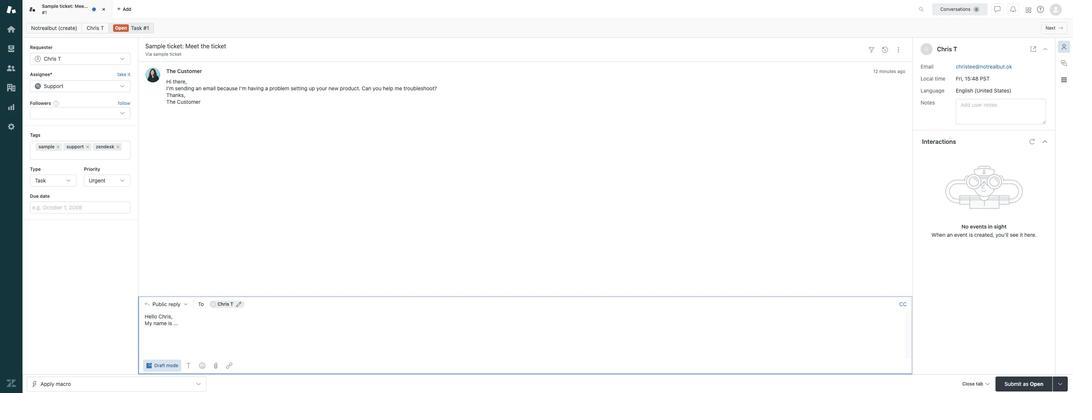 Task type: describe. For each thing, give the bounding box(es) containing it.
remove image
[[116, 144, 120, 149]]

ticket actions image
[[896, 47, 902, 53]]

interactions
[[922, 138, 956, 145]]

organizations image
[[6, 83, 16, 93]]

t inside secondary element
[[101, 25, 104, 31]]

support
[[66, 144, 84, 149]]

reporting image
[[6, 102, 16, 112]]

chris,
[[159, 313, 173, 320]]

sample
[[42, 3, 58, 9]]

1 vertical spatial open
[[1030, 380, 1044, 387]]

language
[[921, 87, 945, 93]]

#1 inside sample ticket: meet the ticket #1
[[42, 10, 47, 15]]

public
[[152, 301, 167, 307]]

notrealbut (create)
[[31, 25, 77, 31]]

Due date field
[[30, 202, 130, 214]]

due
[[30, 193, 39, 199]]

user image
[[925, 47, 929, 51]]

cc button
[[900, 301, 907, 308]]

notrealbut
[[31, 25, 57, 31]]

notes
[[921, 99, 935, 105]]

the customer link
[[166, 68, 202, 74]]

as
[[1023, 380, 1029, 387]]

close tab
[[963, 381, 984, 386]]

1 horizontal spatial ticket
[[170, 51, 182, 57]]

macro
[[56, 380, 71, 387]]

up
[[309, 85, 315, 92]]

remove image for sample
[[56, 144, 60, 149]]

requester element
[[30, 53, 130, 65]]

states)
[[994, 87, 1012, 93]]

customers image
[[6, 63, 16, 73]]

in
[[988, 223, 993, 230]]

hello chris, my name is ...
[[145, 313, 178, 326]]

sending
[[175, 85, 194, 92]]

view more details image
[[1031, 46, 1037, 52]]

take it
[[117, 72, 130, 77]]

problem
[[269, 85, 289, 92]]

(united
[[975, 87, 993, 93]]

format text image
[[186, 363, 192, 369]]

chris inside secondary element
[[87, 25, 99, 31]]

it inside the no events in sight when an event is created, you'll see it here.
[[1020, 231, 1023, 238]]

fri, 15:48 pst
[[956, 75, 990, 82]]

user image
[[925, 47, 928, 51]]

local time
[[921, 75, 946, 82]]

minutes
[[880, 69, 896, 74]]

your
[[317, 85, 327, 92]]

add button
[[112, 0, 136, 18]]

close image
[[1043, 46, 1049, 52]]

next
[[1046, 25, 1056, 31]]

pst
[[980, 75, 990, 82]]

2 i'm from the left
[[239, 85, 246, 92]]

english (united states)
[[956, 87, 1012, 93]]

apply macro
[[40, 380, 71, 387]]

an inside the hi there, i'm sending an email because i'm having a problem setting up your new product. can you help me troubleshoot? thanks, the customer
[[196, 85, 202, 92]]

task #1
[[131, 25, 149, 31]]

having
[[248, 85, 264, 92]]

via
[[145, 51, 152, 57]]

customer inside the hi there, i'm sending an email because i'm having a problem setting up your new product. can you help me troubleshoot? thanks, the customer
[[177, 99, 201, 105]]

local
[[921, 75, 934, 82]]

when
[[932, 231, 946, 238]]

no
[[962, 223, 969, 230]]

add attachment image
[[213, 363, 219, 369]]

events image
[[882, 47, 888, 53]]

english
[[956, 87, 974, 93]]

t left the edit user icon
[[230, 301, 233, 307]]

is inside the no events in sight when an event is created, you'll see it here.
[[969, 231, 973, 238]]

ticket:
[[60, 3, 74, 9]]

chris right christee@notrealbut.ok icon
[[218, 301, 229, 307]]

conversations button
[[933, 3, 988, 15]]

support
[[44, 83, 63, 89]]

chris t inside requester element
[[44, 56, 61, 62]]

you'll
[[996, 231, 1009, 238]]

edit user image
[[236, 302, 242, 307]]

public reply button
[[138, 296, 193, 312]]

christee@notrealbut.ok image
[[210, 301, 216, 307]]

get help image
[[1037, 6, 1044, 13]]

my
[[145, 320, 152, 326]]

is inside hello chris, my name is ...
[[168, 320, 172, 326]]

apply
[[40, 380, 54, 387]]

hi there, i'm sending an email because i'm having a problem setting up your new product. can you help me troubleshoot? thanks, the customer
[[166, 78, 437, 105]]

due date
[[30, 193, 50, 199]]

1 i'm from the left
[[166, 85, 174, 92]]

here.
[[1025, 231, 1037, 238]]

email
[[921, 63, 934, 70]]

close tab button
[[959, 376, 993, 392]]

fri,
[[956, 75, 964, 82]]

open inside secondary element
[[115, 25, 127, 31]]

you
[[373, 85, 382, 92]]

hi
[[166, 78, 171, 85]]

see
[[1010, 231, 1019, 238]]

t up 'support'
[[58, 56, 61, 62]]

public reply
[[152, 301, 181, 307]]

12 minutes ago
[[874, 69, 906, 74]]

draft mode
[[154, 363, 178, 368]]

take
[[117, 72, 126, 77]]

tags
[[30, 132, 40, 138]]

via sample ticket
[[145, 51, 182, 57]]

get started image
[[6, 24, 16, 34]]

troubleshoot?
[[404, 85, 437, 92]]

the inside the hi there, i'm sending an email because i'm having a problem setting up your new product. can you help me troubleshoot? thanks, the customer
[[166, 99, 176, 105]]

0 vertical spatial customer
[[177, 68, 202, 74]]

sample ticket: meet the ticket #1
[[42, 3, 108, 15]]

insert emojis image
[[199, 363, 205, 369]]

chris t right christee@notrealbut.ok icon
[[218, 301, 233, 307]]

main element
[[0, 0, 22, 393]]

time
[[935, 75, 946, 82]]

draft
[[154, 363, 165, 368]]

Add user notes text field
[[956, 99, 1046, 124]]

there,
[[173, 78, 187, 85]]

submit as open
[[1005, 380, 1044, 387]]



Task type: locate. For each thing, give the bounding box(es) containing it.
remove image right support
[[85, 144, 90, 149]]

0 horizontal spatial sample
[[39, 144, 55, 149]]

0 vertical spatial the
[[166, 68, 176, 74]]

draft mode button
[[143, 360, 181, 372]]

a
[[265, 85, 268, 92]]

Public reply composer Draft mode text field
[[142, 312, 904, 328]]

assignee* element
[[30, 80, 130, 92]]

#1 down sample on the top
[[42, 10, 47, 15]]

customer
[[177, 68, 202, 74], [177, 99, 201, 105]]

customer down sending
[[177, 99, 201, 105]]

0 vertical spatial is
[[969, 231, 973, 238]]

ago
[[898, 69, 906, 74]]

filter image
[[869, 47, 875, 53]]

apps image
[[1061, 77, 1067, 83]]

mode
[[166, 363, 178, 368]]

displays possible ticket submission types image
[[1058, 381, 1064, 387]]

product.
[[340, 85, 360, 92]]

chris down the
[[87, 25, 99, 31]]

i'm
[[166, 85, 174, 92], [239, 85, 246, 92]]

close
[[963, 381, 975, 386]]

is
[[969, 231, 973, 238], [168, 320, 172, 326]]

ticket up the customer
[[170, 51, 182, 57]]

help
[[383, 85, 393, 92]]

0 vertical spatial ticket
[[95, 3, 108, 9]]

zendesk
[[96, 144, 114, 149]]

it right take
[[128, 72, 130, 77]]

#1 inside secondary element
[[143, 25, 149, 31]]

button displays agent's chat status as invisible. image
[[995, 6, 1001, 12]]

t right user icon
[[954, 46, 958, 52]]

remove image left support
[[56, 144, 60, 149]]

task button
[[30, 175, 76, 187]]

1 vertical spatial the
[[166, 99, 176, 105]]

ticket
[[95, 3, 108, 9], [170, 51, 182, 57]]

i'm down hi at the left top of the page
[[166, 85, 174, 92]]

hello
[[145, 313, 157, 320]]

the
[[87, 3, 94, 9]]

followers element
[[30, 107, 130, 119]]

add link (cmd k) image
[[226, 363, 232, 369]]

secondary element
[[22, 21, 1073, 36]]

0 horizontal spatial is
[[168, 320, 172, 326]]

the
[[166, 68, 176, 74], [166, 99, 176, 105]]

event
[[955, 231, 968, 238]]

0 vertical spatial open
[[115, 25, 127, 31]]

task inside popup button
[[35, 177, 46, 184]]

chris t right user icon
[[937, 46, 958, 52]]

meet
[[75, 3, 86, 9]]

reply
[[169, 301, 181, 307]]

close image
[[100, 6, 108, 13]]

chris t inside secondary element
[[87, 25, 104, 31]]

christee@notrealbut.ok
[[956, 63, 1012, 70]]

1 horizontal spatial i'm
[[239, 85, 246, 92]]

follow
[[118, 100, 130, 106]]

chris inside requester element
[[44, 56, 56, 62]]

is right event
[[969, 231, 973, 238]]

an inside the no events in sight when an event is created, you'll see it here.
[[947, 231, 953, 238]]

1 horizontal spatial an
[[947, 231, 953, 238]]

0 vertical spatial an
[[196, 85, 202, 92]]

an left email
[[196, 85, 202, 92]]

conversations
[[941, 6, 971, 12]]

...
[[174, 320, 178, 326]]

customer up there,
[[177, 68, 202, 74]]

admin image
[[6, 122, 16, 132]]

zendesk products image
[[1026, 7, 1031, 13]]

task down type on the left top of page
[[35, 177, 46, 184]]

followers
[[30, 100, 51, 106]]

sample down tags
[[39, 144, 55, 149]]

hide composer image
[[522, 293, 528, 299]]

#1 up via
[[143, 25, 149, 31]]

t down close icon
[[101, 25, 104, 31]]

name
[[154, 320, 167, 326]]

15:48
[[965, 75, 979, 82]]

1 vertical spatial an
[[947, 231, 953, 238]]

date
[[40, 193, 50, 199]]

thanks,
[[166, 92, 185, 98]]

sight
[[994, 223, 1007, 230]]

1 remove image from the left
[[56, 144, 60, 149]]

1 vertical spatial task
[[35, 177, 46, 184]]

follow button
[[118, 100, 130, 107]]

0 horizontal spatial i'm
[[166, 85, 174, 92]]

task inside secondary element
[[131, 25, 142, 31]]

0 vertical spatial task
[[131, 25, 142, 31]]

to
[[198, 301, 204, 307]]

2 remove image from the left
[[85, 144, 90, 149]]

1 horizontal spatial sample
[[153, 51, 168, 57]]

notifications image
[[1010, 6, 1016, 12]]

0 vertical spatial it
[[128, 72, 130, 77]]

next button
[[1042, 22, 1068, 34]]

1 vertical spatial sample
[[39, 144, 55, 149]]

1 horizontal spatial is
[[969, 231, 973, 238]]

12 minutes ago text field
[[874, 69, 906, 74]]

zendesk support image
[[6, 5, 16, 15]]

no events in sight when an event is created, you'll see it here.
[[932, 223, 1037, 238]]

open right the as at the bottom right of page
[[1030, 380, 1044, 387]]

1 horizontal spatial it
[[1020, 231, 1023, 238]]

because
[[217, 85, 238, 92]]

it right see
[[1020, 231, 1023, 238]]

0 horizontal spatial ticket
[[95, 3, 108, 9]]

open left task #1
[[115, 25, 127, 31]]

chris t link
[[82, 23, 109, 33]]

tab
[[22, 0, 112, 19]]

the down thanks,
[[166, 99, 176, 105]]

an left event
[[947, 231, 953, 238]]

urgent
[[89, 177, 105, 184]]

task for task #1
[[131, 25, 142, 31]]

me
[[395, 85, 402, 92]]

0 vertical spatial #1
[[42, 10, 47, 15]]

1 vertical spatial customer
[[177, 99, 201, 105]]

notrealbut (create) button
[[26, 23, 82, 33]]

events
[[970, 223, 987, 230]]

the customer
[[166, 68, 202, 74]]

can
[[362, 85, 371, 92]]

remove image
[[56, 144, 60, 149], [85, 144, 90, 149]]

t
[[101, 25, 104, 31], [954, 46, 958, 52], [58, 56, 61, 62], [230, 301, 233, 307]]

info on adding followers image
[[53, 100, 59, 106]]

Subject field
[[144, 42, 864, 51]]

0 horizontal spatial it
[[128, 72, 130, 77]]

chris t down the requester
[[44, 56, 61, 62]]

1 horizontal spatial task
[[131, 25, 142, 31]]

email
[[203, 85, 216, 92]]

new
[[329, 85, 339, 92]]

ticket inside sample ticket: meet the ticket #1
[[95, 3, 108, 9]]

the up hi at the left top of the page
[[166, 68, 176, 74]]

1 vertical spatial ticket
[[170, 51, 182, 57]]

1 horizontal spatial open
[[1030, 380, 1044, 387]]

created,
[[975, 231, 995, 238]]

it inside button
[[128, 72, 130, 77]]

open
[[115, 25, 127, 31], [1030, 380, 1044, 387]]

priority
[[84, 166, 100, 172]]

chris down the requester
[[44, 56, 56, 62]]

avatar image
[[145, 68, 160, 83]]

1 vertical spatial is
[[168, 320, 172, 326]]

ticket right the
[[95, 3, 108, 9]]

1 vertical spatial #1
[[143, 25, 149, 31]]

1 horizontal spatial #1
[[143, 25, 149, 31]]

chris t down close icon
[[87, 25, 104, 31]]

#1
[[42, 10, 47, 15], [143, 25, 149, 31]]

requester
[[30, 45, 53, 50]]

task down add on the left of the page
[[131, 25, 142, 31]]

zendesk image
[[6, 378, 16, 388]]

tab
[[976, 381, 984, 386]]

12
[[874, 69, 878, 74]]

0 horizontal spatial remove image
[[56, 144, 60, 149]]

remove image for support
[[85, 144, 90, 149]]

1 the from the top
[[166, 68, 176, 74]]

0 horizontal spatial task
[[35, 177, 46, 184]]

0 horizontal spatial #1
[[42, 10, 47, 15]]

2 the from the top
[[166, 99, 176, 105]]

0 horizontal spatial open
[[115, 25, 127, 31]]

tabs tab list
[[22, 0, 911, 19]]

assignee*
[[30, 72, 52, 77]]

task for task
[[35, 177, 46, 184]]

setting
[[291, 85, 308, 92]]

i'm left having
[[239, 85, 246, 92]]

sample right via
[[153, 51, 168, 57]]

customer context image
[[1061, 44, 1067, 50]]

urgent button
[[84, 175, 130, 187]]

is left ...
[[168, 320, 172, 326]]

chris right user icon
[[937, 46, 952, 52]]

0 horizontal spatial an
[[196, 85, 202, 92]]

submit
[[1005, 380, 1022, 387]]

chris
[[87, 25, 99, 31], [937, 46, 952, 52], [44, 56, 56, 62], [218, 301, 229, 307]]

take it button
[[117, 71, 130, 79]]

tab containing sample ticket: meet the ticket
[[22, 0, 112, 19]]

cc
[[900, 301, 907, 307]]

views image
[[6, 44, 16, 54]]

task
[[131, 25, 142, 31], [35, 177, 46, 184]]

sample
[[153, 51, 168, 57], [39, 144, 55, 149]]

0 vertical spatial sample
[[153, 51, 168, 57]]

1 horizontal spatial remove image
[[85, 144, 90, 149]]

(create)
[[58, 25, 77, 31]]

1 vertical spatial it
[[1020, 231, 1023, 238]]



Task type: vqa. For each thing, say whether or not it's contained in the screenshot.
the Followers
yes



